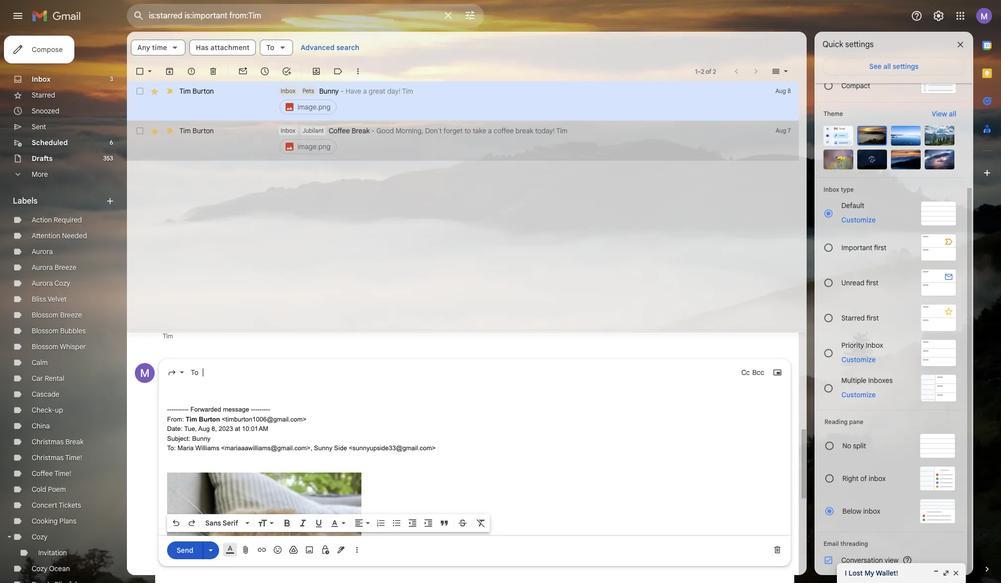 Task type: describe. For each thing, give the bounding box(es) containing it.
bliss velvet
[[32, 295, 67, 304]]

2023
[[219, 426, 233, 433]]

unread
[[842, 279, 865, 288]]

calm
[[32, 359, 48, 368]]

none text field inside main content
[[203, 364, 742, 382]]

calm link
[[32, 359, 48, 368]]

compose button
[[4, 36, 75, 64]]

bulleted list ‪(⌘⇧8)‬ image
[[392, 519, 402, 529]]

cold poem
[[32, 486, 66, 495]]

jubilant
[[303, 127, 324, 134]]

more image
[[353, 66, 363, 76]]

more button
[[0, 167, 119, 183]]

bliss velvet link
[[32, 295, 67, 304]]

discard draft ‪(⌘⇧d)‬ image
[[773, 546, 783, 556]]

coffee
[[494, 127, 514, 135]]

serif
[[223, 519, 238, 528]]

type
[[841, 186, 854, 194]]

bold ‪(⌘b)‬ image
[[282, 519, 292, 529]]

labels navigation
[[0, 32, 127, 584]]

numbered list ‪(⌘⇧7)‬ image
[[376, 519, 386, 529]]

underline ‪(⌘u)‬ image
[[314, 519, 324, 529]]

search mail image
[[130, 7, 148, 25]]

cascade
[[32, 390, 59, 399]]

bliss
[[32, 295, 46, 304]]

inbox type
[[824, 186, 854, 194]]

burton for bunny - have a great day! tim
[[193, 87, 214, 96]]

any time
[[137, 43, 167, 52]]

action
[[32, 216, 52, 225]]

attach files image
[[241, 546, 251, 556]]

concert tickets link
[[32, 502, 81, 511]]

starred link
[[32, 91, 55, 100]]

archive image
[[165, 66, 175, 76]]

coffee for coffee time!
[[32, 470, 53, 479]]

support image
[[911, 10, 923, 22]]

theme
[[824, 110, 844, 118]]

see all settings
[[870, 62, 919, 71]]

cell for second 'row' from the top
[[279, 126, 750, 156]]

Message Body text field
[[167, 386, 783, 584]]

time! for coffee time!
[[54, 470, 71, 479]]

indent less ‪(⌘[)‬ image
[[408, 519, 418, 529]]

aurora link
[[32, 248, 53, 257]]

aurora cozy
[[32, 279, 70, 288]]

advanced
[[301, 43, 335, 52]]

today!
[[535, 127, 555, 135]]

inbox down add to tasks icon
[[281, 87, 296, 95]]

to inside "popup button"
[[267, 43, 275, 52]]

sent link
[[32, 123, 46, 131]]

lost
[[849, 570, 863, 579]]

below
[[843, 508, 862, 517]]

important
[[842, 243, 873, 252]]

subject:
[[167, 435, 191, 443]]

coffee time! link
[[32, 470, 71, 479]]

whisper
[[60, 343, 86, 352]]

forget
[[444, 127, 463, 135]]

see
[[870, 62, 882, 71]]

breeze for blossom breeze
[[60, 311, 82, 320]]

break for christmas
[[65, 438, 84, 447]]

toggle split pane mode image
[[772, 66, 781, 76]]

christmas for christmas break
[[32, 438, 64, 447]]

2 2 from the left
[[713, 68, 716, 75]]

take
[[473, 127, 487, 135]]

advanced search options image
[[460, 5, 480, 25]]

required
[[54, 216, 82, 225]]

time
[[152, 43, 167, 52]]

advanced search
[[301, 43, 360, 52]]

bunny inside "---------- forwarded message --------- from: tim burton <timburton1006@gmail.com> date: tue, aug 8, 2023 at 10:01 am subject: bunny to: maria williams <mariaaawilliams@gmail.com>, sunny side <sunnyupside33@gmail.com>"
[[192, 435, 211, 443]]

1
[[696, 68, 698, 75]]

blossom for blossom whisper
[[32, 343, 58, 352]]

ocean
[[49, 565, 70, 574]]

multiple inboxes
[[842, 376, 893, 385]]

no split
[[843, 442, 867, 451]]

message
[[223, 406, 249, 414]]

inbox inside labels navigation
[[32, 75, 51, 84]]

aurora breeze
[[32, 263, 76, 272]]

important first
[[842, 243, 887, 252]]

williams
[[196, 445, 220, 453]]

china
[[32, 422, 50, 431]]

tim burton for bunny - have a great day! tim
[[180, 87, 214, 96]]

starred for starred first
[[842, 314, 865, 323]]

blossom for blossom bubbles
[[32, 327, 58, 336]]

gmail image
[[32, 6, 86, 26]]

cozy ocean link
[[32, 565, 70, 574]]

conversation view
[[842, 557, 899, 566]]

1 row from the top
[[127, 81, 799, 121]]

from:
[[167, 416, 184, 423]]

353
[[103, 155, 113, 162]]

1 – 2 of 2
[[696, 68, 716, 75]]

inboxes
[[869, 376, 893, 385]]

aurora for aurora breeze
[[32, 263, 53, 272]]

below inbox
[[843, 508, 881, 517]]

cell for 1st 'row' from the top
[[279, 86, 750, 116]]

quick settings element
[[823, 40, 874, 58]]

cooking
[[32, 517, 58, 526]]

view all
[[932, 110, 957, 119]]

good
[[377, 127, 394, 135]]

all for see
[[884, 62, 892, 71]]

plans
[[59, 517, 76, 526]]

view
[[885, 557, 899, 566]]

drafts
[[32, 154, 53, 163]]

has attachment button
[[190, 40, 256, 56]]

priority inbox
[[842, 341, 884, 350]]

compact
[[842, 81, 871, 90]]

blossom whisper
[[32, 343, 86, 352]]

indent more ‪(⌘])‬ image
[[424, 519, 434, 529]]

action required link
[[32, 216, 82, 225]]

main menu image
[[12, 10, 24, 22]]

starred for starred link
[[32, 91, 55, 100]]

advanced search button
[[297, 39, 364, 57]]

tim burton for coffee break - good morning, don't forget to take a coffee break today! tim
[[180, 127, 214, 135]]

cozy for cozy ocean
[[32, 565, 47, 574]]

0 vertical spatial cozy
[[54, 279, 70, 288]]

theme element
[[824, 109, 844, 119]]

blossom for blossom breeze
[[32, 311, 58, 320]]

first for important first
[[875, 243, 887, 252]]

snooze image
[[260, 66, 270, 76]]

tickets
[[59, 502, 81, 511]]

more send options image
[[206, 546, 216, 556]]

move to inbox image
[[312, 66, 322, 76]]

needed
[[62, 232, 87, 241]]

cascade link
[[32, 390, 59, 399]]

aurora breeze link
[[32, 263, 76, 272]]

main content containing any time
[[127, 0, 807, 584]]

cc link
[[742, 367, 750, 379]]

snoozed link
[[32, 107, 59, 116]]

search
[[337, 43, 360, 52]]

inbox left jubilant
[[281, 127, 296, 134]]

any
[[137, 43, 150, 52]]

reading pane
[[825, 419, 864, 426]]

labels heading
[[13, 196, 105, 206]]

poem
[[48, 486, 66, 495]]

forwarded
[[190, 406, 221, 414]]

7
[[788, 127, 791, 134]]

settings image
[[933, 10, 945, 22]]

add to tasks image
[[282, 66, 292, 76]]

check-up
[[32, 406, 63, 415]]

invitation link
[[38, 549, 67, 558]]

invitation
[[38, 549, 67, 558]]



Task type: locate. For each thing, give the bounding box(es) containing it.
cold poem link
[[32, 486, 66, 495]]

0 vertical spatial of
[[706, 68, 712, 75]]

2 cell from the top
[[279, 126, 750, 156]]

break up christmas time! link
[[65, 438, 84, 447]]

reading
[[825, 419, 848, 426]]

tim
[[180, 87, 191, 96], [402, 87, 413, 96], [180, 127, 191, 135], [557, 127, 568, 135], [163, 333, 173, 340], [186, 416, 197, 423]]

inbox left type
[[824, 186, 840, 194]]

1 aurora from the top
[[32, 248, 53, 257]]

2 vertical spatial blossom
[[32, 343, 58, 352]]

<timburton1006@gmail.com>
[[222, 416, 307, 423]]

aurora down aurora link
[[32, 263, 53, 272]]

car rental link
[[32, 375, 64, 384]]

attention
[[32, 232, 60, 241]]

i
[[845, 570, 847, 579]]

blossom down bliss velvet link
[[32, 311, 58, 320]]

formatting options toolbar
[[167, 515, 490, 533]]

1 vertical spatial first
[[867, 279, 879, 288]]

strikethrough ‪(⌘⇧x)‬ image
[[458, 519, 468, 529]]

1 horizontal spatial to
[[267, 43, 275, 52]]

3
[[110, 75, 113, 83]]

aurora cozy link
[[32, 279, 70, 288]]

0 vertical spatial tim burton
[[180, 87, 214, 96]]

reading pane element
[[825, 419, 956, 426]]

first right the important
[[875, 243, 887, 252]]

0 vertical spatial to
[[267, 43, 275, 52]]

first for unread first
[[867, 279, 879, 288]]

remove formatting ‪(⌘\)‬ image
[[476, 519, 486, 529]]

2 vertical spatial aug
[[198, 426, 210, 433]]

sans serif option
[[203, 519, 244, 529]]

2 blossom from the top
[[32, 327, 58, 336]]

cooking plans
[[32, 517, 76, 526]]

cell containing coffee break
[[279, 126, 750, 156]]

insert photo image
[[305, 546, 315, 556]]

sans serif
[[205, 519, 238, 528]]

1 horizontal spatial bunny
[[319, 87, 339, 96]]

christmas for christmas time!
[[32, 454, 64, 463]]

blossom breeze link
[[32, 311, 82, 320]]

1 horizontal spatial 2
[[713, 68, 716, 75]]

2 row from the top
[[127, 121, 799, 161]]

coffee inside cell
[[329, 127, 350, 135]]

blossom up calm
[[32, 343, 58, 352]]

0 vertical spatial aug
[[776, 87, 787, 95]]

insert link ‪(⌘k)‬ image
[[257, 546, 267, 556]]

break
[[352, 127, 370, 135], [65, 438, 84, 447]]

2 right –
[[713, 68, 716, 75]]

toggle confidential mode image
[[321, 546, 330, 556]]

to up snooze 'image'
[[267, 43, 275, 52]]

image.png down jubilant
[[298, 142, 331, 151]]

no
[[843, 442, 852, 451]]

0 vertical spatial coffee
[[329, 127, 350, 135]]

1 horizontal spatial settings
[[893, 62, 919, 71]]

1 tim burton from the top
[[180, 87, 214, 96]]

any time button
[[131, 40, 186, 56]]

0 horizontal spatial 2
[[701, 68, 705, 75]]

1 horizontal spatial coffee
[[329, 127, 350, 135]]

delete image
[[208, 66, 218, 76]]

email threading element
[[824, 541, 957, 548]]

1 horizontal spatial starred
[[842, 314, 865, 323]]

a right take
[[488, 127, 492, 135]]

1 christmas from the top
[[32, 438, 64, 447]]

of inside main content
[[706, 68, 712, 75]]

breeze up 'aurora cozy' link
[[55, 263, 76, 272]]

a right have
[[363, 87, 367, 96]]

break left good
[[352, 127, 370, 135]]

burton inside "---------- forwarded message --------- from: tim burton <timburton1006@gmail.com> date: tue, aug 8, 2023 at 10:01 am subject: bunny to: maria williams <mariaaawilliams@gmail.com>, sunny side <sunnyupside33@gmail.com>"
[[199, 416, 220, 423]]

1 vertical spatial settings
[[893, 62, 919, 71]]

None text field
[[203, 364, 742, 382]]

1 vertical spatial bunny
[[192, 435, 211, 443]]

1 vertical spatial break
[[65, 438, 84, 447]]

starred up snoozed link
[[32, 91, 55, 100]]

1 vertical spatial tim burton
[[180, 127, 214, 135]]

all right see
[[884, 62, 892, 71]]

coffee up cold
[[32, 470, 53, 479]]

break for coffee
[[352, 127, 370, 135]]

pets
[[303, 87, 314, 95]]

0 vertical spatial inbox
[[869, 475, 886, 484]]

0 vertical spatial bunny
[[319, 87, 339, 96]]

starred inside labels navigation
[[32, 91, 55, 100]]

concert
[[32, 502, 57, 511]]

0 vertical spatial burton
[[193, 87, 214, 96]]

blossom bubbles link
[[32, 327, 86, 336]]

2 tim burton from the top
[[180, 127, 214, 135]]

aug for aug 8
[[776, 87, 787, 95]]

1 vertical spatial coffee
[[32, 470, 53, 479]]

first up priority inbox
[[867, 314, 880, 323]]

coffee time!
[[32, 470, 71, 479]]

1 2 from the left
[[701, 68, 705, 75]]

all for view
[[950, 110, 957, 119]]

0 horizontal spatial to
[[191, 369, 199, 378]]

1 horizontal spatial all
[[950, 110, 957, 119]]

settings right see
[[893, 62, 919, 71]]

0 horizontal spatial of
[[706, 68, 712, 75]]

minimize image
[[933, 570, 941, 578]]

to button
[[260, 40, 293, 56]]

bunny inside cell
[[319, 87, 339, 96]]

1 vertical spatial cozy
[[32, 533, 47, 542]]

0 horizontal spatial starred
[[32, 91, 55, 100]]

None checkbox
[[135, 66, 145, 76]]

time! up poem
[[54, 470, 71, 479]]

italic ‪(⌘i)‬ image
[[298, 519, 308, 529]]

image.png image
[[167, 473, 362, 584]]

aurora down attention
[[32, 248, 53, 257]]

0 vertical spatial starred
[[32, 91, 55, 100]]

all right 'view'
[[950, 110, 957, 119]]

0 horizontal spatial coffee
[[32, 470, 53, 479]]

1 image.png from the top
[[298, 103, 331, 112]]

action required
[[32, 216, 82, 225]]

check-
[[32, 406, 55, 415]]

0 vertical spatial first
[[875, 243, 887, 252]]

cozy ocean
[[32, 565, 70, 574]]

aug left 8,
[[198, 426, 210, 433]]

more options image
[[354, 546, 360, 556]]

time!
[[65, 454, 82, 463], [54, 470, 71, 479]]

1 horizontal spatial break
[[352, 127, 370, 135]]

unread first
[[842, 279, 879, 288]]

3 aurora from the top
[[32, 279, 53, 288]]

burton
[[193, 87, 214, 96], [193, 127, 214, 135], [199, 416, 220, 423]]

labels image
[[333, 66, 343, 76]]

-
[[341, 87, 344, 96], [372, 127, 375, 135], [167, 406, 169, 414], [169, 406, 172, 414], [172, 406, 174, 414], [174, 406, 176, 414], [176, 406, 178, 414], [178, 406, 180, 414], [180, 406, 182, 414], [182, 406, 184, 414], [184, 406, 187, 414], [187, 406, 189, 414], [251, 406, 253, 414], [253, 406, 255, 414], [255, 406, 258, 414], [258, 406, 260, 414], [260, 406, 262, 414], [262, 406, 264, 414], [264, 406, 266, 414], [266, 406, 268, 414], [268, 406, 270, 414]]

cozy for the cozy link
[[32, 533, 47, 542]]

0 vertical spatial aurora
[[32, 248, 53, 257]]

priority
[[842, 341, 865, 350]]

breeze up the bubbles
[[60, 311, 82, 320]]

aug left 7
[[776, 127, 787, 134]]

row
[[127, 81, 799, 121], [127, 121, 799, 161]]

1 vertical spatial a
[[488, 127, 492, 135]]

of right –
[[706, 68, 712, 75]]

cozy up velvet
[[54, 279, 70, 288]]

tab list
[[974, 32, 1002, 548]]

insert files using drive image
[[289, 546, 299, 556]]

2 vertical spatial cozy
[[32, 565, 47, 574]]

2
[[701, 68, 705, 75], [713, 68, 716, 75]]

christmas down china at the bottom of page
[[32, 438, 64, 447]]

view
[[932, 110, 948, 119]]

aug inside "---------- forwarded message --------- from: tim burton <timburton1006@gmail.com> date: tue, aug 8, 2023 at 10:01 am subject: bunny to: maria williams <mariaaawilliams@gmail.com>, sunny side <sunnyupside33@gmail.com>"
[[198, 426, 210, 433]]

inbox right below
[[864, 508, 881, 517]]

2 vertical spatial first
[[867, 314, 880, 323]]

0 vertical spatial image.png
[[298, 103, 331, 112]]

rental
[[45, 375, 64, 384]]

1 vertical spatial image.png
[[298, 142, 331, 151]]

1 vertical spatial aug
[[776, 127, 787, 134]]

inbox link
[[32, 75, 51, 84]]

of right the right
[[861, 475, 867, 484]]

christmas up coffee time! "link"
[[32, 454, 64, 463]]

blossom
[[32, 311, 58, 320], [32, 327, 58, 336], [32, 343, 58, 352]]

aug left 8
[[776, 87, 787, 95]]

starred up priority
[[842, 314, 865, 323]]

report spam image
[[187, 66, 196, 76]]

6
[[110, 139, 113, 146]]

all inside see all settings button
[[884, 62, 892, 71]]

wallet!
[[877, 570, 899, 579]]

main content
[[127, 0, 807, 584]]

2 image.png from the top
[[298, 142, 331, 151]]

insert emoji ‪(⌘⇧2)‬ image
[[273, 546, 283, 556]]

pop out image
[[943, 570, 951, 578]]

0 vertical spatial break
[[352, 127, 370, 135]]

image.png down pets
[[298, 103, 331, 112]]

inbox right priority
[[866, 341, 884, 350]]

2 christmas from the top
[[32, 454, 64, 463]]

clear search image
[[439, 5, 458, 25]]

coffee inside labels navigation
[[32, 470, 53, 479]]

1 vertical spatial to
[[191, 369, 199, 378]]

check-up link
[[32, 406, 63, 415]]

2 right 1 at top right
[[701, 68, 705, 75]]

time! down christmas break
[[65, 454, 82, 463]]

0 vertical spatial settings
[[846, 40, 874, 50]]

to right type of response icon
[[191, 369, 199, 378]]

1 vertical spatial cell
[[279, 126, 750, 156]]

aug for aug 7
[[776, 127, 787, 134]]

burton for coffee break - good morning, don't forget to take a coffee break today! tim
[[193, 127, 214, 135]]

None checkbox
[[135, 86, 145, 96], [135, 126, 145, 136], [135, 86, 145, 96], [135, 126, 145, 136]]

attachment
[[211, 43, 250, 52]]

0 vertical spatial time!
[[65, 454, 82, 463]]

to link
[[191, 369, 199, 378]]

1 vertical spatial starred
[[842, 314, 865, 323]]

type of response image
[[167, 368, 177, 378]]

aug 8
[[776, 87, 791, 95]]

0 horizontal spatial settings
[[846, 40, 874, 50]]

cozy left the ocean
[[32, 565, 47, 574]]

1 vertical spatial breeze
[[60, 311, 82, 320]]

1 cell from the top
[[279, 86, 750, 116]]

bubbles
[[60, 327, 86, 336]]

aurora up bliss
[[32, 279, 53, 288]]

2 aurora from the top
[[32, 263, 53, 272]]

blossom down blossom breeze link
[[32, 327, 58, 336]]

0 horizontal spatial break
[[65, 438, 84, 447]]

1 vertical spatial christmas
[[32, 454, 64, 463]]

1 vertical spatial time!
[[54, 470, 71, 479]]

break
[[516, 127, 534, 135]]

0 vertical spatial blossom
[[32, 311, 58, 320]]

to
[[465, 127, 471, 135]]

christmas time!
[[32, 454, 82, 463]]

0 vertical spatial christmas
[[32, 438, 64, 447]]

insert signature image
[[336, 546, 346, 556]]

breeze
[[55, 263, 76, 272], [60, 311, 82, 320]]

image.png for bunny - have a great day! tim
[[298, 103, 331, 112]]

0 vertical spatial all
[[884, 62, 892, 71]]

i lost my wallet!
[[845, 570, 899, 579]]

aurora
[[32, 248, 53, 257], [32, 263, 53, 272], [32, 279, 53, 288]]

break inside labels navigation
[[65, 438, 84, 447]]

day!
[[387, 87, 401, 96]]

1 vertical spatial all
[[950, 110, 957, 119]]

settings right quick
[[846, 40, 874, 50]]

blossom whisper link
[[32, 343, 86, 352]]

cell containing bunny
[[279, 86, 750, 116]]

first
[[875, 243, 887, 252], [867, 279, 879, 288], [867, 314, 880, 323]]

breeze for aurora breeze
[[55, 263, 76, 272]]

first for starred first
[[867, 314, 880, 323]]

christmas break link
[[32, 438, 84, 447]]

compose
[[32, 45, 63, 54]]

settings inside button
[[893, 62, 919, 71]]

1 horizontal spatial a
[[488, 127, 492, 135]]

1 vertical spatial aurora
[[32, 263, 53, 272]]

cooking plans link
[[32, 517, 76, 526]]

all inside view all button
[[950, 110, 957, 119]]

coffee right jubilant
[[329, 127, 350, 135]]

sunny
[[314, 445, 333, 453]]

has attachment
[[196, 43, 250, 52]]

right of inbox
[[843, 475, 886, 484]]

cell
[[279, 86, 750, 116], [279, 126, 750, 156]]

0 vertical spatial a
[[363, 87, 367, 96]]

inbox up starred link
[[32, 75, 51, 84]]

tim inside "---------- forwarded message --------- from: tim burton <timburton1006@gmail.com> date: tue, aug 8, 2023 at 10:01 am subject: bunny to: maria williams <mariaaawilliams@gmail.com>, sunny side <sunnyupside33@gmail.com>"
[[186, 416, 197, 423]]

0 vertical spatial breeze
[[55, 263, 76, 272]]

aurora for aurora link
[[32, 248, 53, 257]]

time! for christmas time!
[[65, 454, 82, 463]]

redo ‪(⌘y)‬ image
[[187, 519, 197, 529]]

0 vertical spatial cell
[[279, 86, 750, 116]]

2 vertical spatial burton
[[199, 416, 220, 423]]

1 vertical spatial inbox
[[864, 508, 881, 517]]

inbox type element
[[824, 186, 957, 194]]

undo ‪(⌘z)‬ image
[[171, 519, 181, 529]]

close image
[[953, 570, 961, 578]]

attention needed link
[[32, 232, 87, 241]]

image.png for coffee break - good morning, don't forget to take a coffee break today! tim
[[298, 142, 331, 151]]

concert tickets
[[32, 502, 81, 511]]

Search mail text field
[[149, 11, 437, 21]]

0 horizontal spatial bunny
[[192, 435, 211, 443]]

side
[[334, 445, 347, 453]]

aurora for aurora cozy
[[32, 279, 53, 288]]

inbox
[[32, 75, 51, 84], [281, 87, 296, 95], [281, 127, 296, 134], [824, 186, 840, 194], [866, 341, 884, 350]]

0 horizontal spatial a
[[363, 87, 367, 96]]

cc bcc
[[742, 369, 765, 378]]

None search field
[[127, 4, 484, 28]]

1 horizontal spatial of
[[861, 475, 867, 484]]

0 horizontal spatial all
[[884, 62, 892, 71]]

first right unread
[[867, 279, 879, 288]]

blossom bubbles
[[32, 327, 86, 336]]

send
[[177, 547, 193, 555]]

1 vertical spatial blossom
[[32, 327, 58, 336]]

1 vertical spatial of
[[861, 475, 867, 484]]

bunny right pets
[[319, 87, 339, 96]]

china link
[[32, 422, 50, 431]]

christmas
[[32, 438, 64, 447], [32, 454, 64, 463]]

inbox right the right
[[869, 475, 886, 484]]

see all settings button
[[823, 58, 966, 75]]

coffee for coffee break - good morning, don't forget to take a coffee break today! tim
[[329, 127, 350, 135]]

1 blossom from the top
[[32, 311, 58, 320]]

tim burton
[[180, 87, 214, 96], [180, 127, 214, 135]]

bunny up williams
[[192, 435, 211, 443]]

cozy down cooking
[[32, 533, 47, 542]]

1 vertical spatial burton
[[193, 127, 214, 135]]

quote ‪(⌘⇧9)‬ image
[[440, 519, 450, 529]]

snoozed
[[32, 107, 59, 116]]

---------- forwarded message --------- from: tim burton <timburton1006@gmail.com> date: tue, aug 8, 2023 at 10:01 am subject: bunny to: maria williams <mariaaawilliams@gmail.com>, sunny side <sunnyupside33@gmail.com>
[[167, 406, 436, 453]]

3 blossom from the top
[[32, 343, 58, 352]]

2 vertical spatial aurora
[[32, 279, 53, 288]]



Task type: vqa. For each thing, say whether or not it's contained in the screenshot.
'ALERT'
no



